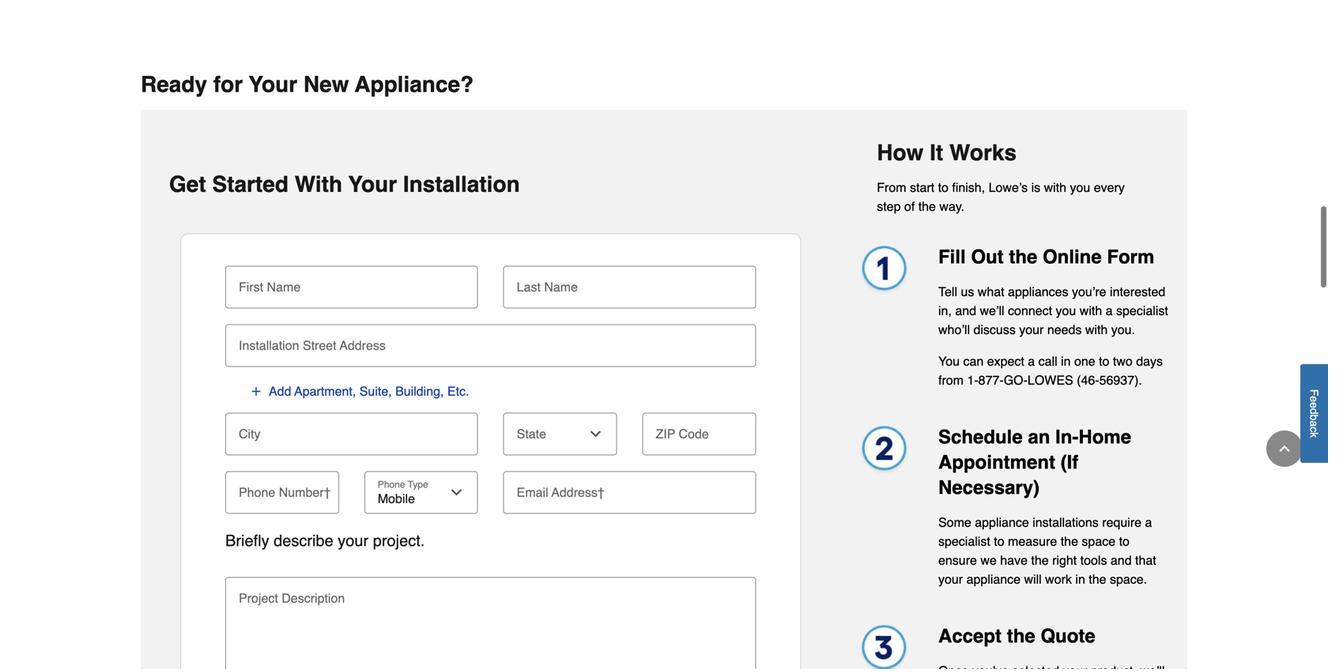 Task type: locate. For each thing, give the bounding box(es) containing it.
briefly
[[225, 532, 269, 550]]

b
[[1308, 415, 1321, 421]]

in
[[1061, 354, 1071, 369], [1076, 572, 1085, 587]]

project.
[[373, 532, 425, 550]]

f
[[1308, 390, 1321, 396]]

and
[[955, 303, 976, 318], [1111, 553, 1132, 568]]

0 vertical spatial specialist
[[1116, 303, 1168, 318]]

1 vertical spatial in
[[1076, 572, 1085, 587]]

a left call
[[1028, 354, 1035, 369]]

your down connect
[[1019, 322, 1044, 337]]

1 horizontal spatial in
[[1076, 572, 1085, 587]]

1 vertical spatial and
[[1111, 553, 1132, 568]]

1 horizontal spatial specialist
[[1116, 303, 1168, 318]]

briefly describe your project.
[[225, 532, 425, 550]]

appliances
[[1008, 284, 1069, 299]]

will
[[1024, 572, 1042, 587]]

specialist inside some appliance installations require a specialist to measure the space to ensure we have the right tools and that your appliance will work in the space.
[[938, 534, 991, 549]]

every
[[1094, 180, 1125, 195]]

e up b
[[1308, 403, 1321, 409]]

with right is
[[1044, 180, 1067, 195]]

1 horizontal spatial your
[[348, 172, 397, 197]]

call
[[1039, 354, 1058, 369]]

the
[[918, 199, 936, 214], [1009, 246, 1038, 268], [1061, 534, 1078, 549], [1031, 553, 1049, 568], [1089, 572, 1107, 587], [1007, 626, 1035, 647]]

0 vertical spatial you
[[1070, 180, 1090, 195]]

the up will
[[1031, 553, 1049, 568]]

your right for
[[249, 72, 297, 97]]

1 horizontal spatial and
[[1111, 553, 1132, 568]]

LastName text field
[[510, 266, 750, 301]]

with left you.
[[1085, 322, 1108, 337]]

0 vertical spatial your
[[249, 72, 297, 97]]

way.
[[940, 199, 965, 214]]

a up k
[[1308, 421, 1321, 427]]

describe
[[274, 532, 333, 550]]

a inside you can expect a call in one to two days from 1-877-go-lowes (46-56937).
[[1028, 354, 1035, 369]]

the right of
[[918, 199, 936, 214]]

is
[[1031, 180, 1041, 195]]

tell us what appliances you're interested in, and we'll connect you with a specialist who'll discuss your needs with you.
[[938, 284, 1168, 337]]

0 vertical spatial and
[[955, 303, 976, 318]]

56937).
[[1099, 373, 1142, 388]]

1-
[[967, 373, 979, 388]]

1 horizontal spatial your
[[938, 572, 963, 587]]

0 horizontal spatial your
[[249, 72, 297, 97]]

an icon of a number three. image
[[853, 624, 913, 670]]

a
[[1106, 303, 1113, 318], [1028, 354, 1035, 369], [1308, 421, 1321, 427], [1145, 515, 1152, 530]]

it
[[930, 140, 943, 165]]

fill
[[938, 246, 966, 268]]

chevron up image
[[1277, 441, 1293, 457]]

from
[[877, 180, 907, 195]]

and up space.
[[1111, 553, 1132, 568]]

a right require
[[1145, 515, 1152, 530]]

projectDescription text field
[[232, 600, 750, 669]]

the down the tools
[[1089, 572, 1107, 587]]

what
[[978, 284, 1005, 299]]

your right with
[[348, 172, 397, 197]]

interested
[[1110, 284, 1166, 299]]

you inside from start to finish, lowe's is with you every step of the way.
[[1070, 180, 1090, 195]]

k
[[1308, 433, 1321, 438]]

some appliance installations require a specialist to measure the space to ensure we have the right tools and that your appliance will work in the space.
[[938, 515, 1156, 587]]

and inside tell us what appliances you're interested in, and we'll connect you with a specialist who'll discuss your needs with you.
[[955, 303, 976, 318]]

a up you.
[[1106, 303, 1113, 318]]

you up the needs
[[1056, 303, 1076, 318]]

and down us
[[955, 303, 976, 318]]

0 vertical spatial in
[[1061, 354, 1071, 369]]

appliance up measure
[[975, 515, 1029, 530]]

phoneNumber text field
[[232, 471, 333, 506]]

a inside some appliance installations require a specialist to measure the space to ensure we have the right tools and that your appliance will work in the space.
[[1145, 515, 1152, 530]]

0 horizontal spatial specialist
[[938, 534, 991, 549]]

can
[[963, 354, 984, 369]]

0 vertical spatial with
[[1044, 180, 1067, 195]]

you inside tell us what appliances you're interested in, and we'll connect you with a specialist who'll discuss your needs with you.
[[1056, 303, 1076, 318]]

expect
[[987, 354, 1025, 369]]

how
[[877, 140, 924, 165]]

you're
[[1072, 284, 1107, 299]]

add apartment, suite, building, etc.
[[269, 384, 469, 399]]

an icon of a number two. image
[[853, 425, 913, 478]]

1 vertical spatial your
[[338, 532, 369, 550]]

to up way.
[[938, 180, 949, 195]]

in right work
[[1076, 572, 1085, 587]]

specialist up ensure
[[938, 534, 991, 549]]

accept
[[938, 626, 1002, 647]]

specialist down interested
[[1116, 303, 1168, 318]]

1 vertical spatial specialist
[[938, 534, 991, 549]]

start
[[910, 180, 935, 195]]

to inside from start to finish, lowe's is with you every step of the way.
[[938, 180, 949, 195]]

1 vertical spatial you
[[1056, 303, 1076, 318]]

ready for your new appliance?
[[141, 72, 474, 97]]

in inside you can expect a call in one to two days from 1-877-go-lowes (46-56937).
[[1061, 354, 1071, 369]]

schedule
[[938, 426, 1023, 448]]

fill out the online form
[[938, 246, 1155, 268]]

appliance
[[975, 515, 1029, 530], [967, 572, 1021, 587]]

you
[[938, 354, 960, 369]]

needs
[[1047, 322, 1082, 337]]

2 horizontal spatial your
[[1019, 322, 1044, 337]]

require
[[1102, 515, 1142, 530]]

your
[[249, 72, 297, 97], [348, 172, 397, 197]]

to down require
[[1119, 534, 1130, 549]]

2 vertical spatial your
[[938, 572, 963, 587]]

specialist
[[1116, 303, 1168, 318], [938, 534, 991, 549]]

you
[[1070, 180, 1090, 195], [1056, 303, 1076, 318]]

your inside tell us what appliances you're interested in, and we'll connect you with a specialist who'll discuss your needs with you.
[[1019, 322, 1044, 337]]

d
[[1308, 409, 1321, 415]]

(if
[[1061, 452, 1079, 473]]

e up d
[[1308, 396, 1321, 403]]

the down the installations
[[1061, 534, 1078, 549]]

appliance down we
[[967, 572, 1021, 587]]

lowe's
[[989, 180, 1028, 195]]

e
[[1308, 396, 1321, 403], [1308, 403, 1321, 409]]

1 e from the top
[[1308, 396, 1321, 403]]

0 horizontal spatial and
[[955, 303, 976, 318]]

the right out
[[1009, 246, 1038, 268]]

c
[[1308, 427, 1321, 433]]

zipcode text field
[[649, 413, 750, 448]]

work
[[1045, 572, 1072, 587]]

suite,
[[360, 384, 392, 399]]

works
[[950, 140, 1017, 165]]

with down you're
[[1080, 303, 1102, 318]]

in,
[[938, 303, 952, 318]]

etc.
[[447, 384, 469, 399]]

lowes
[[1028, 373, 1073, 388]]

accept the quote
[[938, 626, 1096, 647]]

to
[[938, 180, 949, 195], [1099, 354, 1110, 369], [994, 534, 1005, 549], [1119, 534, 1130, 549]]

your left the project.
[[338, 532, 369, 550]]

have
[[1000, 553, 1028, 568]]

to left the two
[[1099, 354, 1110, 369]]

you left every
[[1070, 180, 1090, 195]]

address1 text field
[[232, 324, 750, 359]]

of
[[904, 199, 915, 214]]

emailAddress text field
[[510, 471, 750, 506]]

how it works
[[877, 140, 1017, 165]]

add apartment, suite, building, etc. button
[[249, 383, 470, 400]]

your down ensure
[[938, 572, 963, 587]]

you.
[[1111, 322, 1135, 337]]

connect
[[1008, 303, 1052, 318]]

in right call
[[1061, 354, 1071, 369]]

0 horizontal spatial in
[[1061, 354, 1071, 369]]

0 vertical spatial your
[[1019, 322, 1044, 337]]

a inside f e e d b a c k button
[[1308, 421, 1321, 427]]



Task type: vqa. For each thing, say whether or not it's contained in the screenshot.
middle GC-
no



Task type: describe. For each thing, give the bounding box(es) containing it.
specialist inside tell us what appliances you're interested in, and we'll connect you with a specialist who'll discuss your needs with you.
[[1116, 303, 1168, 318]]

the inside from start to finish, lowe's is with you every step of the way.
[[918, 199, 936, 214]]

and inside some appliance installations require a specialist to measure the space to ensure we have the right tools and that your appliance will work in the space.
[[1111, 553, 1132, 568]]

add
[[269, 384, 291, 399]]

started
[[212, 172, 289, 197]]

us
[[961, 284, 974, 299]]

step
[[877, 199, 901, 214]]

one
[[1074, 354, 1096, 369]]

right
[[1052, 553, 1077, 568]]

installations
[[1033, 515, 1099, 530]]

some
[[938, 515, 972, 530]]

your inside some appliance installations require a specialist to measure the space to ensure we have the right tools and that your appliance will work in the space.
[[938, 572, 963, 587]]

measure
[[1008, 534, 1057, 549]]

tell
[[938, 284, 957, 299]]

877-
[[979, 373, 1004, 388]]

installation
[[403, 172, 520, 197]]

scroll to top element
[[1267, 431, 1303, 467]]

finish,
[[952, 180, 985, 195]]

1 vertical spatial your
[[348, 172, 397, 197]]

discuss
[[974, 322, 1016, 337]]

an
[[1028, 426, 1050, 448]]

0 vertical spatial appliance
[[975, 515, 1029, 530]]

go-
[[1004, 373, 1028, 388]]

you can expect a call in one to two days from 1-877-go-lowes (46-56937).
[[938, 354, 1163, 388]]

out
[[971, 246, 1004, 268]]

ensure
[[938, 553, 977, 568]]

from
[[938, 373, 964, 388]]

1 vertical spatial with
[[1080, 303, 1102, 318]]

get started with your installation
[[169, 172, 520, 197]]

for
[[213, 72, 243, 97]]

get
[[169, 172, 206, 197]]

building,
[[395, 384, 444, 399]]

apartment,
[[294, 384, 356, 399]]

appointment
[[938, 452, 1055, 473]]

FirstName text field
[[232, 266, 472, 301]]

new
[[304, 72, 349, 97]]

2 e from the top
[[1308, 403, 1321, 409]]

in inside some appliance installations require a specialist to measure the space to ensure we have the right tools and that your appliance will work in the space.
[[1076, 572, 1085, 587]]

in-
[[1056, 426, 1079, 448]]

to inside you can expect a call in one to two days from 1-877-go-lowes (46-56937).
[[1099, 354, 1110, 369]]

schedule an in-home appointment (if necessary)
[[938, 426, 1131, 499]]

home
[[1079, 426, 1131, 448]]

the left quote
[[1007, 626, 1035, 647]]

f e e d b a c k
[[1308, 390, 1321, 438]]

0 horizontal spatial your
[[338, 532, 369, 550]]

city text field
[[232, 413, 472, 448]]

from start to finish, lowe's is with you every step of the way.
[[877, 180, 1125, 214]]

who'll
[[938, 322, 970, 337]]

ready
[[141, 72, 207, 97]]

2 vertical spatial with
[[1085, 322, 1108, 337]]

quote
[[1041, 626, 1096, 647]]

with
[[295, 172, 342, 197]]

a inside tell us what appliances you're interested in, and we'll connect you with a specialist who'll discuss your needs with you.
[[1106, 303, 1113, 318]]

days
[[1136, 354, 1163, 369]]

that
[[1135, 553, 1156, 568]]

appliance?
[[355, 72, 474, 97]]

with inside from start to finish, lowe's is with you every step of the way.
[[1044, 180, 1067, 195]]

two
[[1113, 354, 1133, 369]]

we'll
[[980, 303, 1005, 318]]

tools
[[1081, 553, 1107, 568]]

to up we
[[994, 534, 1005, 549]]

plus image
[[250, 385, 262, 398]]

1 vertical spatial appliance
[[967, 572, 1021, 587]]

(46-
[[1077, 373, 1099, 388]]

form
[[1107, 246, 1155, 268]]

we
[[981, 553, 997, 568]]

online
[[1043, 246, 1102, 268]]

f e e d b a c k button
[[1301, 365, 1328, 463]]

space
[[1082, 534, 1116, 549]]

space.
[[1110, 572, 1147, 587]]

an icon of a number one. image
[[853, 245, 913, 298]]



